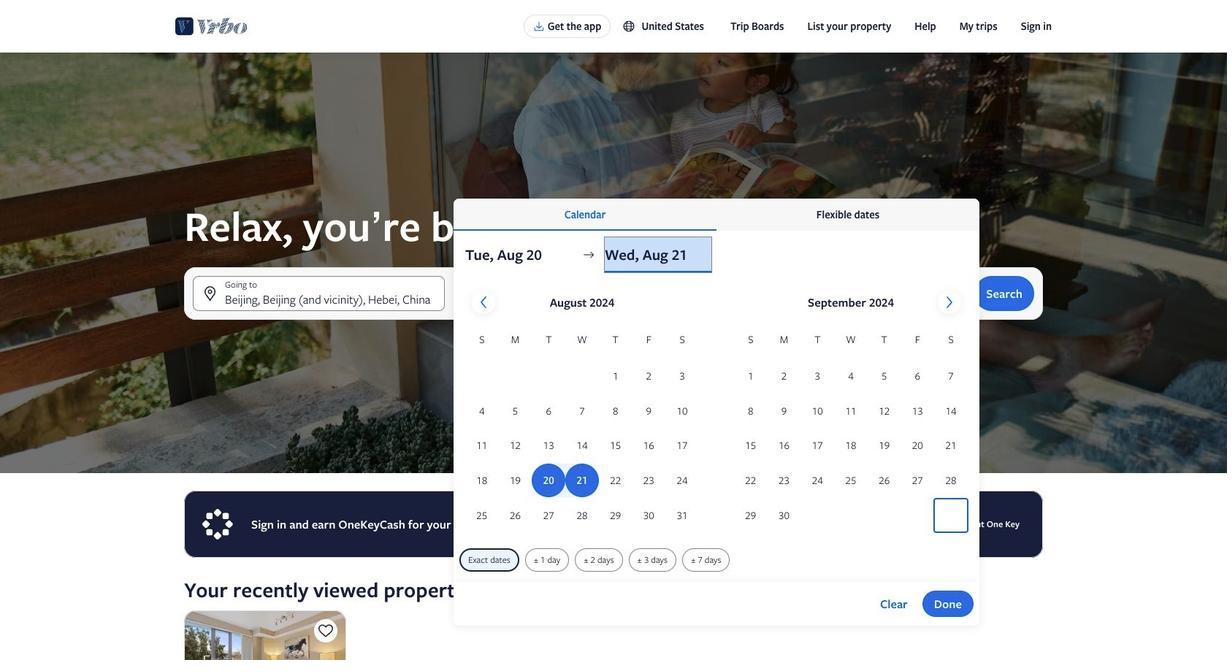 Task type: locate. For each thing, give the bounding box(es) containing it.
small image
[[623, 20, 636, 33]]

Save Modern 1BR near SJSU | Kitchen | Work Desk + WiFi to a trip checkbox
[[315, 620, 338, 643]]

download the app button image
[[533, 20, 545, 32]]

application
[[465, 285, 968, 534]]

august 2024 element
[[465, 332, 699, 534]]

tab list
[[454, 199, 980, 231]]

september 2024 element
[[734, 332, 968, 534]]

main content
[[0, 53, 1228, 661]]



Task type: describe. For each thing, give the bounding box(es) containing it.
vrbo logo image
[[175, 15, 248, 38]]

wizard region
[[0, 53, 1228, 626]]

application inside wizard region
[[465, 285, 968, 534]]

directional image
[[582, 249, 596, 262]]

tab list inside wizard region
[[454, 199, 980, 231]]

downtown san jose san jose 1 bedroom living room image
[[184, 611, 347, 661]]

previous month image
[[475, 294, 492, 311]]

next month image
[[942, 294, 959, 311]]



Task type: vqa. For each thing, say whether or not it's contained in the screenshot.
'main content'
yes



